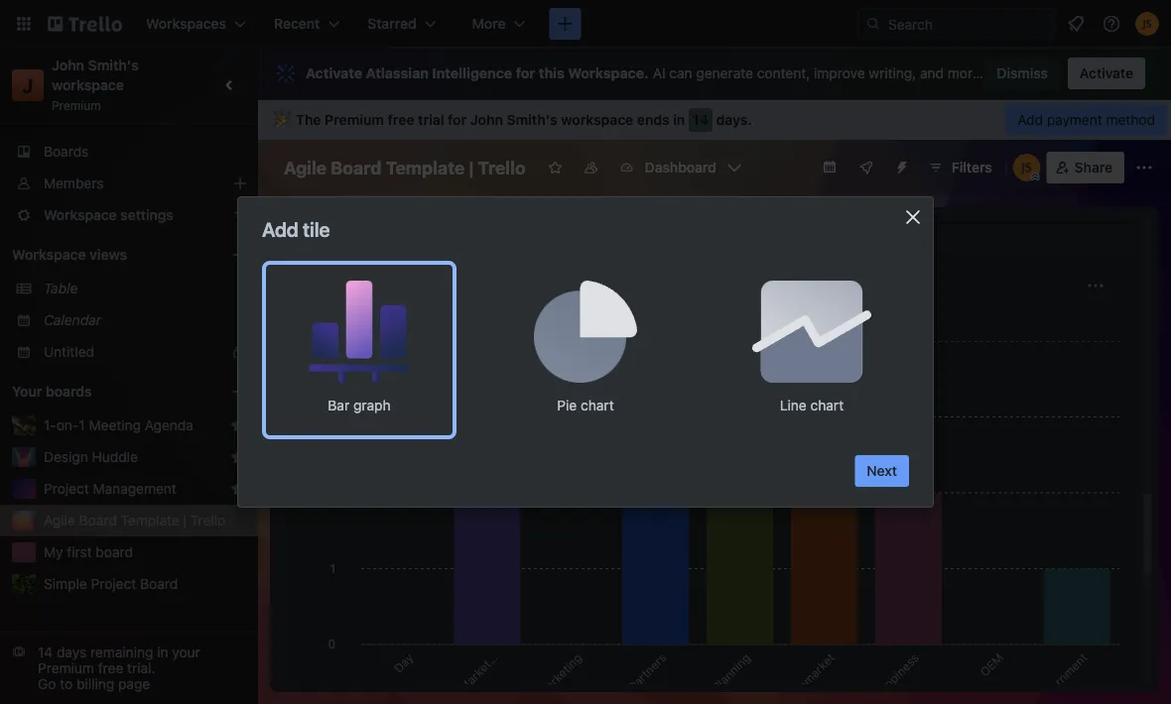 Task type: locate. For each thing, give the bounding box(es) containing it.
and left 'comm'
[[1115, 65, 1138, 81]]

dismiss button
[[985, 58, 1060, 89]]

members link
[[0, 168, 258, 200]]

Search field
[[858, 8, 1056, 40]]

0 vertical spatial 14
[[693, 112, 709, 128]]

bar graph button
[[262, 261, 457, 440]]

activate
[[306, 65, 362, 81], [1080, 65, 1134, 81]]

1-
[[44, 417, 56, 434]]

j link
[[12, 69, 44, 101]]

14
[[693, 112, 709, 128], [38, 645, 53, 661]]

in
[[984, 65, 996, 81], [673, 112, 685, 128], [157, 645, 168, 661]]

2 starred icon image from the top
[[230, 450, 246, 466]]

starred icon image
[[230, 418, 246, 434], [230, 450, 246, 466], [230, 482, 246, 497]]

0 vertical spatial in
[[984, 65, 996, 81]]

1 horizontal spatial for
[[516, 65, 536, 81]]

john smith (johnsmith38824343) image
[[1013, 154, 1041, 182]]

add for add payment method
[[1018, 112, 1043, 128]]

1 vertical spatial in
[[673, 112, 685, 128]]

1 vertical spatial free
[[98, 661, 123, 677]]

0 horizontal spatial project
[[44, 481, 89, 497]]

smith's down the this
[[507, 112, 558, 128]]

1 horizontal spatial chart
[[811, 398, 844, 414]]

your boards with 6 items element
[[12, 380, 201, 404]]

open information menu image
[[1102, 14, 1122, 34]]

agile board template | trello
[[284, 157, 526, 178], [44, 513, 226, 529]]

payment
[[1047, 112, 1103, 128]]

agile board template | trello down project management button
[[44, 513, 226, 529]]

0 vertical spatial trello
[[478, 157, 526, 178]]

1 horizontal spatial 14
[[693, 112, 709, 128]]

2 activate from the left
[[1080, 65, 1134, 81]]

1 horizontal spatial |
[[469, 157, 474, 178]]

1 horizontal spatial john
[[470, 112, 503, 128]]

1 horizontal spatial agile
[[284, 157, 327, 178]]

agile board template | trello down trial
[[284, 157, 526, 178]]

0 horizontal spatial workspace
[[52, 77, 124, 93]]

14 inside 14 days remaining in your premium free trial. go to billing page
[[38, 645, 53, 661]]

0 horizontal spatial chart
[[581, 398, 614, 414]]

1 horizontal spatial agile board template | trello
[[284, 157, 526, 178]]

1 horizontal spatial project
[[91, 576, 136, 593]]

for inside banner
[[448, 112, 467, 128]]

power ups image
[[859, 160, 874, 176]]

agile board template | trello inside text field
[[284, 157, 526, 178]]

2 and from the left
[[1115, 65, 1138, 81]]

2 vertical spatial in
[[157, 645, 168, 661]]

1 horizontal spatial and
[[1115, 65, 1138, 81]]

project management
[[44, 481, 177, 497]]

chart right line
[[811, 398, 844, 414]]

1 horizontal spatial free
[[388, 112, 415, 128]]

2 horizontal spatial in
[[984, 65, 996, 81]]

writing,
[[869, 65, 917, 81]]

banner containing 🎉
[[258, 100, 1172, 140]]

and left more at the top right
[[920, 65, 944, 81]]

0 horizontal spatial |
[[183, 513, 187, 529]]

add left payment
[[1018, 112, 1043, 128]]

0 vertical spatial smith's
[[88, 57, 139, 73]]

project down board
[[91, 576, 136, 593]]

members
[[44, 175, 104, 192]]

smith's
[[88, 57, 139, 73], [507, 112, 558, 128]]

0 horizontal spatial in
[[157, 645, 168, 661]]

agile inside text field
[[284, 157, 327, 178]]

0 horizontal spatial activate
[[306, 65, 362, 81]]

add payment method
[[1018, 112, 1156, 128]]

go to billing page link
[[38, 677, 150, 693]]

1 vertical spatial for
[[448, 112, 467, 128]]

pie chart
[[557, 398, 614, 414]]

workspace inside banner
[[561, 112, 634, 128]]

0 horizontal spatial john
[[52, 57, 84, 73]]

0 horizontal spatial smith's
[[88, 57, 139, 73]]

0 horizontal spatial agile
[[44, 513, 75, 529]]

1 chart from the left
[[581, 398, 614, 414]]

for right trial
[[448, 112, 467, 128]]

0 horizontal spatial for
[[448, 112, 467, 128]]

for
[[516, 65, 536, 81], [448, 112, 467, 128]]

2 horizontal spatial board
[[331, 157, 382, 178]]

label
[[387, 277, 423, 295]]

billing
[[76, 677, 114, 693]]

and
[[920, 65, 944, 81], [1115, 65, 1138, 81]]

john right the j
[[52, 57, 84, 73]]

on-
[[56, 417, 79, 434]]

0 notifications image
[[1064, 12, 1088, 36]]

1 vertical spatial project
[[91, 576, 136, 593]]

in left card
[[984, 65, 996, 81]]

in left your
[[157, 645, 168, 661]]

0 vertical spatial free
[[388, 112, 415, 128]]

ends
[[637, 112, 670, 128]]

john smith's workspace link
[[52, 57, 142, 93]]

page
[[118, 677, 150, 693]]

project down design
[[44, 481, 89, 497]]

| up my first board "link"
[[183, 513, 187, 529]]

smith's right the j
[[88, 57, 139, 73]]

1 horizontal spatial smith's
[[507, 112, 558, 128]]

design
[[44, 449, 88, 466]]

remaining
[[90, 645, 153, 661]]

2 vertical spatial board
[[140, 576, 178, 593]]

huddle
[[92, 449, 138, 466]]

dashboard
[[645, 159, 717, 176]]

chart right the pie
[[581, 398, 614, 414]]

days.
[[716, 112, 752, 128]]

0 vertical spatial john
[[52, 57, 84, 73]]

starred icon image for project management
[[230, 482, 246, 497]]

template up my first board "link"
[[121, 513, 180, 529]]

workspace views
[[12, 247, 127, 263]]

1 horizontal spatial add
[[1018, 112, 1043, 128]]

1 starred icon image from the top
[[230, 418, 246, 434]]

| down 🎉 the premium free trial for john smith's workspace ends in 14 days.
[[469, 157, 474, 178]]

dashboard button
[[611, 152, 750, 184]]

chart inside pie chart button
[[581, 398, 614, 414]]

workspace down workspace.
[[561, 112, 634, 128]]

0 vertical spatial template
[[386, 157, 465, 178]]

1 vertical spatial |
[[183, 513, 187, 529]]

0 vertical spatial for
[[516, 65, 536, 81]]

boards
[[44, 143, 89, 160]]

3 starred icon image from the top
[[230, 482, 246, 497]]

1 horizontal spatial template
[[386, 157, 465, 178]]

in right ends
[[673, 112, 685, 128]]

calendar power-up image
[[822, 159, 838, 175]]

0 vertical spatial agile board template | trello
[[284, 157, 526, 178]]

board inside agile board template | trello link
[[79, 513, 117, 529]]

calendar
[[44, 312, 101, 329]]

0 horizontal spatial 14
[[38, 645, 53, 661]]

for left the this
[[516, 65, 536, 81]]

banner
[[258, 100, 1172, 140]]

trello up my first board "link"
[[190, 513, 226, 529]]

john smith's workspace premium
[[52, 57, 142, 112]]

1 activate from the left
[[306, 65, 362, 81]]

1 vertical spatial trello
[[190, 513, 226, 529]]

0 vertical spatial project
[[44, 481, 89, 497]]

0 horizontal spatial agile board template | trello
[[44, 513, 226, 529]]

trello down 🎉 the premium free trial for john smith's workspace ends in 14 days.
[[478, 157, 526, 178]]

0 vertical spatial |
[[469, 157, 474, 178]]

board
[[331, 157, 382, 178], [79, 513, 117, 529], [140, 576, 178, 593]]

add board image
[[230, 384, 246, 400]]

atlassian
[[366, 65, 429, 81]]

bar
[[328, 398, 350, 414]]

1 horizontal spatial board
[[140, 576, 178, 593]]

smith's inside "john smith's workspace premium"
[[88, 57, 139, 73]]

2 vertical spatial starred icon image
[[230, 482, 246, 497]]

boards
[[46, 384, 92, 400]]

1 vertical spatial 14
[[38, 645, 53, 661]]

1 horizontal spatial workspace
[[561, 112, 634, 128]]

workspace right j link
[[52, 77, 124, 93]]

next button
[[855, 456, 909, 487]]

workspace visible image
[[583, 160, 599, 176]]

add
[[1018, 112, 1043, 128], [262, 217, 298, 241]]

activate right the atlassian intelligence logo
[[306, 65, 362, 81]]

line
[[780, 398, 807, 414]]

share
[[1075, 159, 1113, 176]]

activate inside 'activate' link
[[1080, 65, 1134, 81]]

1 vertical spatial board
[[79, 513, 117, 529]]

0 horizontal spatial and
[[920, 65, 944, 81]]

1 vertical spatial add
[[262, 217, 298, 241]]

14 left days.
[[693, 112, 709, 128]]

simple
[[44, 576, 87, 593]]

|
[[469, 157, 474, 178], [183, 513, 187, 529]]

card
[[999, 65, 1028, 81]]

14 left days
[[38, 645, 53, 661]]

john down "activate atlassian intelligence for this workspace."
[[470, 112, 503, 128]]

0 horizontal spatial board
[[79, 513, 117, 529]]

project
[[44, 481, 89, 497], [91, 576, 136, 593]]

add inside 'link'
[[1018, 112, 1043, 128]]

your boards
[[12, 384, 92, 400]]

template
[[386, 157, 465, 178], [121, 513, 180, 529]]

trello inside text field
[[478, 157, 526, 178]]

1 vertical spatial starred icon image
[[230, 450, 246, 466]]

boards link
[[0, 136, 258, 168]]

0 horizontal spatial template
[[121, 513, 180, 529]]

1 vertical spatial john
[[470, 112, 503, 128]]

dismiss
[[997, 65, 1048, 81]]

agile down the
[[284, 157, 327, 178]]

0 vertical spatial starred icon image
[[230, 418, 246, 434]]

tile
[[303, 217, 330, 241]]

chart
[[581, 398, 614, 414], [811, 398, 844, 414]]

1 vertical spatial workspace
[[561, 112, 634, 128]]

activate for activate
[[1080, 65, 1134, 81]]

chart inside line chart button
[[811, 398, 844, 414]]

2 chart from the left
[[811, 398, 844, 414]]

the
[[296, 112, 321, 128]]

add left tile
[[262, 217, 298, 241]]

bar graph
[[328, 398, 391, 414]]

1 horizontal spatial activate
[[1080, 65, 1134, 81]]

project inside button
[[44, 481, 89, 497]]

0 vertical spatial workspace
[[52, 77, 124, 93]]

0 vertical spatial board
[[331, 157, 382, 178]]

1 vertical spatial template
[[121, 513, 180, 529]]

activate down open information menu icon
[[1080, 65, 1134, 81]]

1-on-1 meeting agenda button
[[44, 416, 222, 436]]

0 vertical spatial add
[[1018, 112, 1043, 128]]

1 vertical spatial smith's
[[507, 112, 558, 128]]

1 horizontal spatial trello
[[478, 157, 526, 178]]

template inside text field
[[386, 157, 465, 178]]

atlassian intelligence logo image
[[274, 62, 298, 85]]

agenda
[[145, 417, 193, 434]]

primary element
[[0, 0, 1172, 48]]

agile up my
[[44, 513, 75, 529]]

line chart
[[780, 398, 844, 414]]

starred icon image for 1-on-1 meeting agenda
[[230, 418, 246, 434]]

board
[[96, 545, 133, 561]]

0 horizontal spatial free
[[98, 661, 123, 677]]

add payment method link
[[1006, 104, 1168, 136]]

0 vertical spatial agile
[[284, 157, 327, 178]]

0 horizontal spatial add
[[262, 217, 298, 241]]

create board or workspace image
[[555, 14, 575, 34]]

board inside 'simple project board' link
[[140, 576, 178, 593]]

cards
[[310, 277, 354, 295]]

my first board
[[44, 545, 133, 561]]

agile board template | trello link
[[44, 511, 246, 531]]

template down trial
[[386, 157, 465, 178]]

search image
[[866, 16, 882, 32]]

show menu image
[[1135, 158, 1155, 178]]



Task type: describe. For each thing, give the bounding box(es) containing it.
workspace
[[12, 247, 86, 263]]

0 horizontal spatial trello
[[190, 513, 226, 529]]

method
[[1107, 112, 1156, 128]]

table link
[[44, 279, 246, 299]]

first
[[67, 545, 92, 561]]

add for add tile
[[262, 217, 298, 241]]

1 and from the left
[[920, 65, 944, 81]]

activate for activate atlassian intelligence for this workspace.
[[306, 65, 362, 81]]

improve
[[814, 65, 865, 81]]

calendar link
[[44, 311, 246, 331]]

to
[[60, 677, 73, 693]]

untitled
[[44, 344, 94, 360]]

automation image
[[886, 152, 914, 180]]

john inside banner
[[470, 112, 503, 128]]

activate link
[[1068, 58, 1146, 89]]

board inside "agile board template | trello" text field
[[331, 157, 382, 178]]

premium inside "john smith's workspace premium"
[[52, 98, 101, 112]]

days
[[57, 645, 87, 661]]

comm
[[1142, 65, 1172, 81]]

create a view image
[[230, 247, 246, 263]]

add tile
[[262, 217, 330, 241]]

14 inside banner
[[693, 112, 709, 128]]

free inside banner
[[388, 112, 415, 128]]

generate
[[696, 65, 754, 81]]

my
[[44, 545, 63, 561]]

smith's inside banner
[[507, 112, 558, 128]]

pie
[[557, 398, 577, 414]]

graph
[[353, 398, 391, 414]]

chart for pie chart
[[581, 398, 614, 414]]

meeting
[[89, 417, 141, 434]]

free inside 14 days remaining in your premium free trial. go to billing page
[[98, 661, 123, 677]]

workspace inside "john smith's workspace premium"
[[52, 77, 124, 93]]

1
[[79, 417, 85, 434]]

next
[[867, 463, 898, 480]]

your
[[172, 645, 200, 661]]

premium inside 14 days remaining in your premium free trial. go to billing page
[[38, 661, 94, 677]]

can
[[670, 65, 693, 81]]

share button
[[1047, 152, 1125, 184]]

line chart button
[[715, 261, 909, 440]]

j
[[22, 73, 33, 97]]

untitled link
[[44, 343, 218, 362]]

management
[[93, 481, 177, 497]]

🎉
[[274, 112, 288, 128]]

starred icon image for design huddle
[[230, 450, 246, 466]]

project management button
[[44, 480, 222, 499]]

this
[[539, 65, 565, 81]]

pie chart button
[[488, 261, 683, 440]]

design huddle button
[[44, 448, 222, 468]]

john inside "john smith's workspace premium"
[[52, 57, 84, 73]]

cards per label
[[310, 277, 423, 295]]

trial.
[[127, 661, 155, 677]]

more
[[948, 65, 981, 81]]

filters button
[[922, 152, 998, 184]]

1 vertical spatial agile board template | trello
[[44, 513, 226, 529]]

john smith (johnsmith38824343) image
[[1136, 12, 1160, 36]]

your
[[12, 384, 42, 400]]

descriptions
[[1032, 65, 1111, 81]]

🎉 the premium free trial for john smith's workspace ends in 14 days.
[[274, 112, 752, 128]]

Board name text field
[[274, 152, 536, 184]]

activate atlassian intelligence for this workspace.
[[306, 65, 649, 81]]

simple project board
[[44, 576, 178, 593]]

go
[[38, 677, 56, 693]]

14 days remaining in your premium free trial. go to billing page
[[38, 645, 200, 693]]

per
[[358, 277, 383, 295]]

switch to… image
[[14, 14, 34, 34]]

star or unstar board image
[[548, 160, 564, 176]]

in inside 14 days remaining in your premium free trial. go to billing page
[[157, 645, 168, 661]]

| inside text field
[[469, 157, 474, 178]]

filters
[[952, 159, 993, 176]]

my first board link
[[44, 543, 246, 563]]

ai
[[653, 65, 666, 81]]

confetti image
[[274, 112, 288, 128]]

intelligence
[[432, 65, 512, 81]]

trial
[[418, 112, 444, 128]]

views
[[89, 247, 127, 263]]

1 horizontal spatial in
[[673, 112, 685, 128]]

ai can generate content, improve writing, and more in card descriptions and comm
[[653, 65, 1172, 81]]

design huddle
[[44, 449, 138, 466]]

simple project board link
[[44, 575, 246, 595]]

1 vertical spatial agile
[[44, 513, 75, 529]]

workspace.
[[568, 65, 649, 81]]

table
[[44, 280, 78, 297]]

chart for line chart
[[811, 398, 844, 414]]

1-on-1 meeting agenda
[[44, 417, 193, 434]]



Task type: vqa. For each thing, say whether or not it's contained in the screenshot.
the right in
yes



